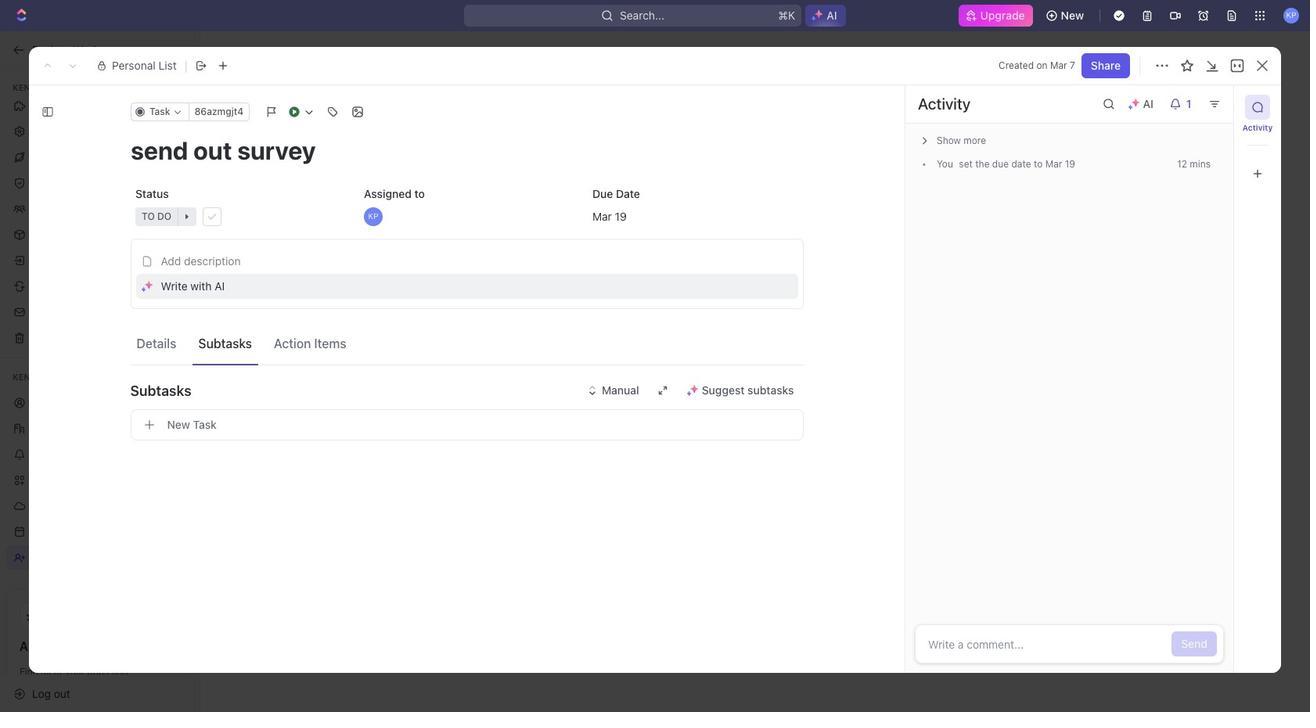 Task type: locate. For each thing, give the bounding box(es) containing it.
kp for kp dropdown button to the right
[[1287, 10, 1297, 20]]

assigned
[[364, 187, 411, 200]]

status
[[135, 187, 168, 200]]

app up find
[[20, 640, 44, 654]]

1 horizontal spatial kp
[[1287, 10, 1297, 20]]

subtasks inside button
[[199, 336, 252, 350]]

1 horizontal spatial task
[[193, 418, 217, 431]]

Edit task name text field
[[130, 135, 804, 165]]

subtasks up new task
[[130, 383, 192, 399]]

1 vertical spatial activity
[[1243, 123, 1273, 132]]

into
[[720, 399, 747, 417]]

app
[[20, 640, 44, 654], [123, 680, 141, 692]]

subtasks for subtasks button
[[199, 336, 252, 350]]

to inside task sidebar content 'section'
[[1034, 158, 1043, 170]]

activity
[[919, 95, 971, 113], [1243, 123, 1273, 132]]

0 vertical spatial ai button
[[806, 5, 846, 27]]

to inside to do dropdown button
[[141, 211, 154, 222]]

your down manual
[[622, 399, 654, 417]]

app center
[[20, 640, 87, 654]]

to right the "date"
[[1034, 158, 1043, 170]]

back to workspace
[[32, 43, 129, 56]]

new
[[103, 680, 121, 692]]

1 vertical spatial app
[[123, 680, 141, 692]]

1 horizontal spatial activity
[[1243, 123, 1273, 132]]

back
[[32, 43, 57, 56]]

apps
[[88, 666, 109, 678]]

ai inside button
[[215, 280, 225, 293]]

subtasks
[[199, 336, 252, 350], [130, 383, 192, 399]]

0 vertical spatial new
[[1062, 9, 1085, 22]]

add description button
[[136, 249, 798, 274]]

1 horizontal spatial subtasks
[[199, 336, 252, 350]]

your
[[622, 399, 654, 417], [65, 666, 85, 678]]

turn your referrals into revenue - join clickup's affiliate program
[[586, 399, 925, 434]]

new button
[[1040, 3, 1094, 28]]

1 vertical spatial new
[[167, 418, 190, 431]]

subtasks down with
[[199, 336, 252, 350]]

19 inside dropdown button
[[615, 209, 627, 223]]

upgrade link
[[959, 5, 1033, 27]]

mar down due
[[592, 209, 612, 223]]

app down and
[[123, 680, 141, 692]]

ai button right ⌘k
[[806, 5, 846, 27]]

task
[[149, 106, 170, 117], [193, 418, 217, 431]]

0 vertical spatial subtasks
[[199, 336, 252, 350]]

security & permissions
[[32, 176, 148, 189]]

0 vertical spatial task
[[149, 106, 170, 117]]

new
[[1062, 9, 1085, 22], [167, 418, 190, 431]]

task button
[[130, 103, 189, 121]]

0 horizontal spatial 19
[[615, 209, 627, 223]]

1 horizontal spatial your
[[622, 399, 654, 417]]

mar inside mar 19 dropdown button
[[592, 209, 612, 223]]

to inside back to workspace button
[[60, 43, 70, 56]]

ai button
[[806, 5, 846, 27], [1122, 92, 1164, 117]]

log out button
[[6, 682, 186, 707]]

show
[[937, 135, 962, 146]]

your up in
[[65, 666, 85, 678]]

referrals
[[658, 399, 716, 417]]

1 horizontal spatial ai button
[[1122, 92, 1164, 117]]

do
[[157, 211, 171, 222]]

kp
[[1287, 10, 1297, 20], [368, 212, 378, 221]]

2 vertical spatial mar
[[592, 209, 612, 223]]

subtasks inside dropdown button
[[130, 383, 192, 399]]

1 vertical spatial kp button
[[359, 203, 575, 231]]

mar left 7
[[1051, 60, 1068, 71]]

ai right with
[[215, 280, 225, 293]]

0 horizontal spatial subtasks
[[130, 383, 192, 399]]

description
[[184, 254, 241, 268]]

to left do
[[141, 211, 154, 222]]

turn
[[586, 399, 618, 417]]

0 horizontal spatial your
[[65, 666, 85, 678]]

add
[[161, 254, 181, 268]]

19 down the due date
[[615, 209, 627, 223]]

task sidebar navigation tab list
[[1241, 95, 1276, 186]]

ai button left 1
[[1122, 92, 1164, 117]]

ai left 1 "dropdown button"
[[1144, 97, 1154, 110]]

1 horizontal spatial new
[[1062, 9, 1085, 22]]

mar down show more dropdown button
[[1046, 158, 1063, 170]]

write
[[161, 280, 188, 293]]

to right back
[[60, 43, 70, 56]]

1 vertical spatial mar
[[1046, 158, 1063, 170]]

1 vertical spatial task
[[193, 418, 217, 431]]

mar 19
[[592, 209, 627, 223]]

subtasks for subtasks dropdown button
[[130, 383, 192, 399]]

new for new task
[[167, 418, 190, 431]]

mar inside task sidebar content 'section'
[[1046, 158, 1063, 170]]

2 vertical spatial ai
[[215, 280, 225, 293]]

0 vertical spatial kp
[[1287, 10, 1297, 20]]

1 horizontal spatial 19
[[1066, 158, 1076, 170]]

2 horizontal spatial ai
[[1144, 97, 1154, 110]]

log
[[32, 687, 51, 700]]

log out
[[32, 687, 70, 700]]

to right assigned
[[414, 187, 425, 200]]

due date
[[592, 187, 640, 200]]

0 horizontal spatial kp
[[368, 212, 378, 221]]

0 horizontal spatial task
[[149, 106, 170, 117]]

0 vertical spatial app
[[20, 640, 44, 654]]

1 vertical spatial your
[[65, 666, 85, 678]]

task inside button
[[193, 418, 217, 431]]

0 horizontal spatial new
[[167, 418, 190, 431]]

1 vertical spatial ai
[[1144, 97, 1154, 110]]

0 horizontal spatial ai button
[[806, 5, 846, 27]]

0 vertical spatial 19
[[1066, 158, 1076, 170]]

details button
[[130, 329, 183, 358]]

manual button
[[580, 378, 649, 403], [580, 378, 649, 403]]

personal list link
[[112, 59, 177, 72]]

19 inside task sidebar content 'section'
[[1066, 158, 1076, 170]]

0 vertical spatial kp button
[[1280, 3, 1305, 28]]

program
[[753, 415, 814, 434]]

1 vertical spatial subtasks
[[130, 383, 192, 399]]

ai right ⌘k
[[827, 9, 838, 22]]

0 horizontal spatial ai
[[215, 280, 225, 293]]

details
[[137, 336, 177, 350]]

suggest
[[702, 384, 745, 397]]

clickapps
[[32, 72, 83, 86]]

1 vertical spatial kp
[[368, 212, 378, 221]]

1 button
[[1164, 92, 1203, 117]]

add description
[[161, 254, 241, 268]]

center
[[47, 640, 87, 654]]

join
[[823, 399, 853, 417]]

1 vertical spatial ai button
[[1122, 92, 1164, 117]]

1 vertical spatial 19
[[615, 209, 627, 223]]

19 down show more dropdown button
[[1066, 158, 1076, 170]]

0 vertical spatial activity
[[919, 95, 971, 113]]

workspace
[[73, 43, 129, 56]]

1 horizontal spatial app
[[123, 680, 141, 692]]

0 horizontal spatial activity
[[919, 95, 971, 113]]

clickapps link
[[6, 67, 193, 92]]

-
[[812, 399, 819, 417]]

7
[[1070, 60, 1076, 71]]

find all of your apps and integrations in our new app center!
[[20, 666, 177, 692]]

created on mar 7
[[999, 60, 1076, 71]]

kp button
[[1280, 3, 1305, 28], [359, 203, 575, 231]]

our
[[85, 680, 100, 692]]

0 vertical spatial your
[[622, 399, 654, 417]]

date
[[616, 187, 640, 200]]

suggest subtasks
[[702, 384, 794, 397]]

1 horizontal spatial ai
[[827, 9, 838, 22]]

mar
[[1051, 60, 1068, 71], [1046, 158, 1063, 170], [592, 209, 612, 223]]

list
[[159, 59, 177, 72]]



Task type: vqa. For each thing, say whether or not it's contained in the screenshot.
"No most used docs" image
no



Task type: describe. For each thing, give the bounding box(es) containing it.
center!
[[144, 680, 177, 692]]

search...
[[620, 9, 665, 22]]

affiliate
[[697, 415, 749, 434]]

your inside find all of your apps and integrations in our new app center!
[[65, 666, 85, 678]]

new for new
[[1062, 9, 1085, 22]]

due
[[993, 158, 1009, 170]]

subtasks button
[[192, 329, 258, 358]]

task inside "dropdown button"
[[149, 106, 170, 117]]

personal
[[112, 59, 156, 72]]

kp for kp dropdown button to the left
[[368, 212, 378, 221]]

rewards graphic@2x image
[[580, 114, 931, 367]]

manual
[[602, 384, 640, 397]]

in
[[75, 680, 83, 692]]

new task
[[167, 418, 217, 431]]

ai inside dropdown button
[[1144, 97, 1154, 110]]

write with ai
[[161, 280, 225, 293]]

&
[[77, 176, 84, 189]]

0 vertical spatial mar
[[1051, 60, 1068, 71]]

items
[[314, 336, 347, 350]]

|
[[185, 58, 188, 73]]

security & permissions link
[[6, 170, 193, 195]]

security
[[32, 176, 74, 189]]

12 mins
[[1178, 158, 1211, 170]]

due
[[592, 187, 613, 200]]

send button
[[1172, 632, 1218, 657]]

suggest subtasks button
[[677, 378, 804, 403]]

share button
[[1082, 53, 1131, 78]]

on
[[1037, 60, 1048, 71]]

app inside find all of your apps and integrations in our new app center!
[[123, 680, 141, 692]]

personal list |
[[112, 58, 188, 73]]

and
[[112, 666, 128, 678]]

your inside 'turn your referrals into revenue - join clickup's affiliate program'
[[622, 399, 654, 417]]

you
[[937, 158, 954, 170]]

date
[[1012, 158, 1032, 170]]

0 horizontal spatial kp button
[[359, 203, 575, 231]]

back to workspace button
[[6, 37, 186, 62]]

subtasks
[[748, 384, 794, 397]]

out
[[54, 687, 70, 700]]

1 horizontal spatial kp button
[[1280, 3, 1305, 28]]

subtasks button
[[130, 372, 804, 410]]

settings
[[32, 124, 74, 137]]

integrations
[[20, 680, 72, 692]]

to do button
[[130, 203, 347, 231]]

upgrade
[[981, 9, 1026, 22]]

integrations
[[32, 98, 92, 112]]

86azmgjt4 button
[[188, 103, 250, 121]]

integrations link
[[6, 93, 193, 118]]

show more
[[937, 135, 987, 146]]

with
[[191, 280, 212, 293]]

assigned to
[[364, 187, 425, 200]]

action
[[274, 336, 311, 350]]

clickup's
[[856, 399, 925, 417]]

mar 19 button
[[588, 203, 804, 231]]

created
[[999, 60, 1035, 71]]

action items
[[274, 336, 347, 350]]

permissions
[[87, 176, 148, 189]]

task sidebar content section
[[902, 85, 1234, 673]]

write with ai button
[[136, 274, 798, 299]]

action items button
[[268, 329, 353, 358]]

activity inside task sidebar navigation tab list
[[1243, 123, 1273, 132]]

find
[[20, 666, 39, 678]]

mins
[[1191, 158, 1211, 170]]

send
[[1182, 637, 1208, 651]]

0 horizontal spatial app
[[20, 640, 44, 654]]

86azmgjt4
[[194, 106, 243, 117]]

set
[[960, 158, 973, 170]]

12
[[1178, 158, 1188, 170]]

to do
[[141, 211, 171, 222]]

of
[[54, 666, 63, 678]]

new task button
[[130, 410, 804, 441]]

settings link
[[6, 119, 193, 144]]

activity inside task sidebar content 'section'
[[919, 95, 971, 113]]

more
[[964, 135, 987, 146]]

0 vertical spatial ai
[[827, 9, 838, 22]]

show more button
[[915, 130, 1225, 152]]

1
[[1187, 97, 1192, 110]]

revenue
[[751, 399, 808, 417]]

ai button
[[1122, 92, 1164, 117]]



